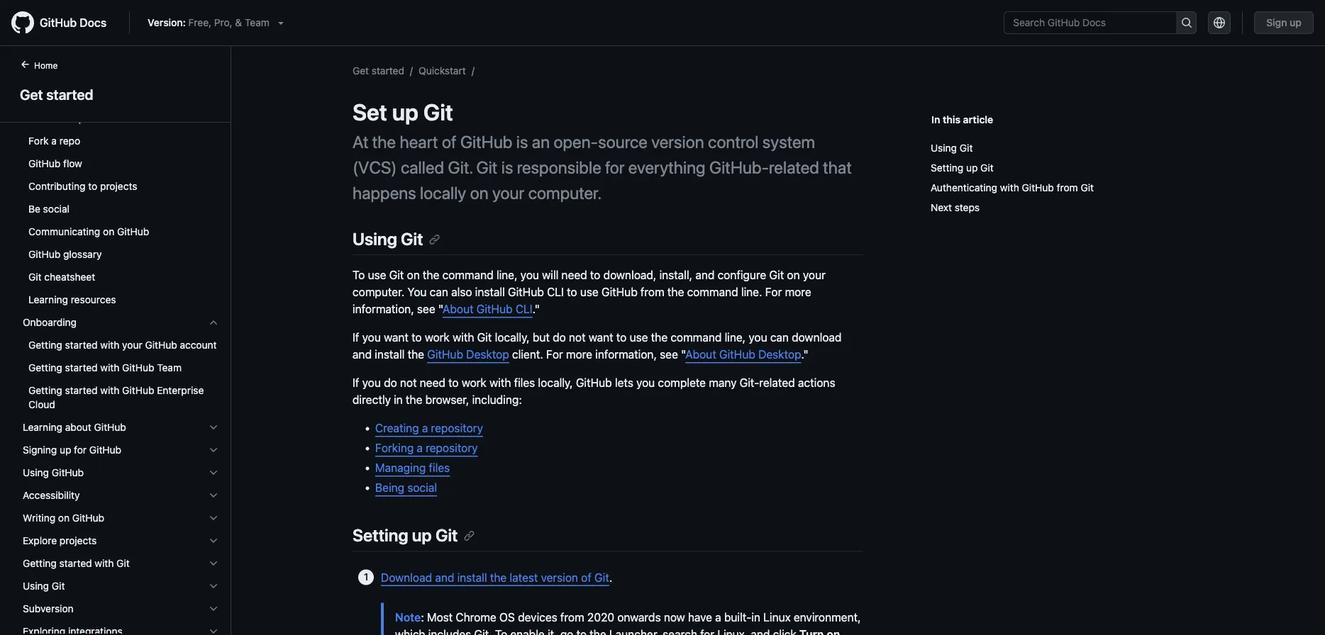 Task type: vqa. For each thing, say whether or not it's contained in the screenshot.
sc 9kayk9 0 icon inside Using GitHub dropdown button
yes



Task type: describe. For each thing, give the bounding box(es) containing it.
your inside 'to use git on the command line, you will need to download, install, and configure git on your computer. you can also install github cli to use github from the command line. for more information, see "'
[[803, 269, 826, 282]]

github inside github flow link
[[28, 158, 60, 170]]

article
[[963, 114, 993, 125]]

account
[[180, 339, 217, 351]]

on up you
[[407, 269, 420, 282]]

github flow link
[[17, 153, 225, 175]]

be social link
[[17, 198, 225, 221]]

1 / from the left
[[410, 65, 413, 76]]

learning about github
[[23, 422, 126, 433]]

if you do not need to work with files locally, github lets you complete many git-related actions directly in the browser, including:
[[353, 377, 835, 407]]

2 vertical spatial install
[[457, 571, 487, 585]]

0 vertical spatial command
[[442, 269, 494, 282]]

github inside using github dropdown button
[[52, 467, 84, 479]]

an
[[532, 132, 550, 152]]

explore projects button
[[17, 530, 225, 553]]

resources
[[71, 294, 116, 306]]

launcher,
[[609, 628, 660, 636]]

github-
[[709, 158, 769, 177]]

creating a repository link
[[375, 422, 483, 435]]

to up if you want to work with git locally, but do not want to use the command line, you can download and install the
[[567, 286, 577, 299]]

open-
[[554, 132, 598, 152]]

0 horizontal spatial for
[[546, 348, 563, 362]]

github up browser,
[[427, 348, 463, 362]]

0 vertical spatial repository
[[431, 422, 483, 435]]

1 vertical spatial command
[[687, 286, 738, 299]]

need inside 'to use git on the command line, you will need to download, install, and configure git on your computer. you can also install github cli to use github from the command line. for more information, see "'
[[562, 269, 587, 282]]

locally, inside if you want to work with git locally, but do not want to use the command line, you can download and install the
[[495, 331, 530, 345]]

sign
[[1267, 17, 1287, 28]]

using github
[[23, 467, 84, 479]]

line, inside if you want to work with git locally, but do not want to use the command line, you can download and install the
[[725, 331, 746, 345]]

up inside signing up for github dropdown button
[[60, 444, 71, 456]]

1 vertical spatial ."
[[801, 348, 809, 362]]

learning for learning resources
[[28, 294, 68, 306]]

create
[[28, 112, 59, 124]]

at
[[353, 132, 369, 152]]

now
[[664, 611, 685, 624]]

environment,
[[794, 611, 861, 624]]

browser,
[[425, 394, 469, 407]]

and right download
[[435, 571, 454, 585]]

be social
[[28, 203, 69, 215]]

github inside writing on github dropdown button
[[72, 513, 104, 524]]

the inside if you do not need to work with files locally, github lets you complete many git-related actions directly in the browser, including:
[[406, 394, 422, 407]]

started for getting started with github team
[[65, 362, 98, 374]]

in inside if you do not need to work with files locally, github lets you complete many git-related actions directly in the browser, including:
[[394, 394, 403, 407]]

up inside setting up git link
[[966, 162, 978, 174]]

a up managing files link
[[417, 442, 423, 455]]

onboarding element for home 'link'
[[11, 311, 231, 416]]

os
[[499, 611, 515, 624]]

download and install the latest version of git link
[[381, 571, 609, 585]]

get for get started
[[20, 86, 43, 103]]

sc 9kayk9 0 image for getting started with git
[[208, 558, 219, 570]]

responsible
[[517, 158, 601, 177]]

on inside at the heart of github is an open-source version control system (vcs) called git. git is responsible for everything github-related that happens locally on your computer.
[[470, 183, 489, 203]]

the left github desktop link on the bottom of page
[[408, 348, 424, 362]]

heart
[[400, 132, 438, 152]]

docs
[[80, 16, 107, 29]]

with inside if you do not need to work with files locally, github lets you complete many git-related actions directly in the browser, including:
[[490, 377, 511, 390]]

next steps link
[[931, 198, 1198, 218]]

not inside if you want to work with git locally, but do not want to use the command line, you can download and install the
[[569, 331, 586, 345]]

lets
[[615, 377, 633, 390]]

using down happens
[[353, 229, 397, 249]]

on down be social link
[[103, 226, 114, 238]]

the up you
[[423, 269, 439, 282]]

git. inside ": most chrome os devices from 2020 onwards now have a built-in linux environment, which includes git. to enable it, go to the launcher, search for linux, and click"
[[474, 628, 492, 636]]

writing on github
[[23, 513, 104, 524]]

it,
[[548, 628, 557, 636]]

with inside if you want to work with git locally, but do not want to use the command line, you can download and install the
[[453, 331, 474, 345]]

work inside if you want to work with git locally, but do not want to use the command line, you can download and install the
[[425, 331, 450, 345]]

github down download,
[[602, 286, 638, 299]]

sc 9kayk9 0 image for onboarding
[[208, 317, 219, 328]]

command inside if you want to work with git locally, but do not want to use the command line, you can download and install the
[[671, 331, 722, 345]]

that
[[823, 158, 852, 177]]

do inside if you want to work with git locally, but do not want to use the command line, you can download and install the
[[553, 331, 566, 345]]

github docs
[[40, 16, 107, 29]]

sign up
[[1267, 17, 1302, 28]]

2 horizontal spatial using git
[[931, 142, 973, 154]]

0 horizontal spatial ."
[[533, 303, 540, 316]]

writing on github button
[[17, 507, 225, 530]]

go
[[560, 628, 574, 636]]

sc 9kayk9 0 image for using git
[[208, 581, 219, 592]]

0 horizontal spatial use
[[368, 269, 386, 282]]

glossary
[[63, 249, 102, 260]]

can inside 'to use git on the command line, you will need to download, install, and configure git on your computer. you can also install github cli to use github from the command line. for more information, see "'
[[430, 286, 448, 299]]

(vcs)
[[353, 158, 397, 177]]

communicating
[[28, 226, 100, 238]]

started for getting started with your github account
[[65, 339, 98, 351]]

1 horizontal spatial setting up git
[[931, 162, 994, 174]]

0 horizontal spatial about
[[443, 303, 474, 316]]

includes
[[428, 628, 471, 636]]

if for if you want to work with git locally, but do not want to use the command line, you can download and install the
[[353, 331, 359, 345]]

1 horizontal spatial projects
[[100, 181, 137, 192]]

fork a repo link
[[17, 130, 225, 153]]

version:
[[148, 17, 186, 28]]

1 horizontal spatial setting
[[931, 162, 964, 174]]

signing
[[23, 444, 57, 456]]

download
[[792, 331, 842, 345]]

in inside ": most chrome os devices from 2020 onwards now have a built-in linux environment, which includes git. to enable it, go to the launcher, search for linux, and click"
[[752, 611, 761, 624]]

and inside ": most chrome os devices from 2020 onwards now have a built-in linux environment, which includes git. to enable it, go to the launcher, search for linux, and click"
[[751, 628, 770, 636]]

also
[[451, 286, 472, 299]]

search image
[[1181, 17, 1193, 28]]

up inside sign up link
[[1290, 17, 1302, 28]]

to inside contributing to projects link
[[88, 181, 97, 192]]

cli inside 'to use git on the command line, you will need to download, install, and configure git on your computer. you can also install github cli to use github from the command line. for more information, see "'
[[547, 286, 564, 299]]

linux
[[764, 611, 791, 624]]

github glossary
[[28, 249, 102, 260]]

0 vertical spatial get started link
[[353, 65, 404, 76]]

github inside signing up for github dropdown button
[[89, 444, 121, 456]]

to inside if you do not need to work with files locally, github lets you complete many git-related actions directly in the browser, including:
[[448, 377, 459, 390]]

at the heart of github is an open-source version control system (vcs) called git. git is responsible for everything github-related that happens locally on your computer.
[[353, 132, 852, 203]]

happens
[[353, 183, 416, 203]]

getting started with github enterprise cloud
[[28, 385, 204, 411]]

managing
[[375, 462, 426, 475]]

0 horizontal spatial version
[[541, 571, 578, 585]]

for inside dropdown button
[[74, 444, 87, 456]]

creating
[[375, 422, 419, 435]]

&
[[235, 17, 242, 28]]

with down getting started with your github account link
[[100, 362, 119, 374]]

github desktop link
[[427, 348, 509, 362]]

2 / from the left
[[472, 65, 475, 76]]

create a repo
[[28, 112, 90, 124]]

getting started with github enterprise cloud link
[[17, 380, 225, 416]]

1 vertical spatial use
[[580, 286, 599, 299]]

github inside communicating on github link
[[117, 226, 149, 238]]

github glossary link
[[17, 243, 225, 266]]

using github button
[[17, 462, 225, 485]]

cloud
[[28, 399, 55, 411]]

client.
[[512, 348, 543, 362]]

team for version: free, pro, & team
[[245, 17, 269, 28]]

github inside if you do not need to work with files locally, github lets you complete many git-related actions directly in the browser, including:
[[576, 377, 612, 390]]

called
[[401, 158, 444, 177]]

social inside get started 'element'
[[43, 203, 69, 215]]

1 horizontal spatial "
[[681, 348, 685, 362]]

set up git
[[353, 99, 453, 126]]

github up git-
[[719, 348, 756, 362]]

install inside 'to use git on the command line, you will need to download, install, and configure git on your computer. you can also install github cli to use github from the command line. for more information, see "'
[[475, 286, 505, 299]]

latest
[[510, 571, 538, 585]]

1 vertical spatial information,
[[595, 348, 657, 362]]

about github desktop link
[[685, 348, 801, 362]]

on right the configure
[[787, 269, 800, 282]]

started for getting started with git
[[59, 558, 92, 570]]

git inside if you want to work with git locally, but do not want to use the command line, you can download and install the
[[477, 331, 492, 345]]

1 horizontal spatial is
[[516, 132, 528, 152]]

1 want from the left
[[384, 331, 409, 345]]

with up the getting started with github team
[[100, 339, 119, 351]]

to inside ": most chrome os devices from 2020 onwards now have a built-in linux environment, which includes git. to enable it, go to the launcher, search for linux, and click"
[[577, 628, 587, 636]]

pro,
[[214, 17, 232, 28]]

you
[[408, 286, 427, 299]]

triangle down image
[[275, 17, 286, 28]]

0 horizontal spatial get started link
[[17, 84, 214, 105]]

not inside if you do not need to work with files locally, github lets you complete many git-related actions directly in the browser, including:
[[400, 377, 417, 390]]

sc 9kayk9 0 image for subversion
[[208, 604, 219, 615]]

the up github desktop client.  for more information, see " about github desktop ." at the bottom
[[651, 331, 668, 345]]

system
[[763, 132, 815, 152]]

0 horizontal spatial setting
[[353, 526, 408, 546]]

directly
[[353, 394, 391, 407]]

authenticating
[[931, 182, 998, 194]]

:
[[421, 611, 424, 624]]

up up download
[[412, 526, 432, 546]]

to use git on the command line, you will need to download, install, and configure git on your computer. you can also install github cli to use github from the command line. for more information, see "
[[353, 269, 826, 316]]

your inside at the heart of github is an open-source version control system (vcs) called git. git is responsible for everything github-related that happens locally on your computer.
[[492, 183, 525, 203]]

many
[[709, 377, 737, 390]]

0 vertical spatial setting up git link
[[931, 158, 1198, 178]]

git. inside at the heart of github is an open-source version control system (vcs) called git. git is responsible for everything github-related that happens locally on your computer.
[[448, 158, 473, 177]]

0 horizontal spatial setting up git
[[353, 526, 458, 546]]

files inside 'creating a repository forking a repository managing files being social'
[[429, 462, 450, 475]]

explore
[[23, 535, 57, 547]]

0 horizontal spatial setting up git link
[[353, 526, 475, 546]]

being social link
[[375, 482, 437, 495]]

with right "authenticating"
[[1000, 182, 1019, 194]]

authenticating with github from git
[[931, 182, 1094, 194]]

free,
[[188, 17, 212, 28]]

using inside 'using git' dropdown button
[[23, 581, 49, 592]]

github inside getting started with github team link
[[122, 362, 154, 374]]

to up github desktop client.  for more information, see " about github desktop ." at the bottom
[[616, 331, 627, 345]]

next
[[931, 202, 952, 214]]

to left download,
[[590, 269, 601, 282]]

quickstart link
[[419, 65, 466, 76]]

1 horizontal spatial see
[[660, 348, 678, 362]]

github inside github glossary link
[[28, 249, 60, 260]]

fork
[[28, 135, 49, 147]]

onboarding button
[[17, 311, 225, 334]]

install inside if you want to work with git locally, but do not want to use the command line, you can download and install the
[[375, 348, 405, 362]]

started for getting started with github enterprise cloud
[[65, 385, 98, 397]]

communicating on github link
[[17, 221, 225, 243]]

social inside 'creating a repository forking a repository managing files being social'
[[407, 482, 437, 495]]

github up github desktop link on the bottom of page
[[477, 303, 513, 316]]

1 horizontal spatial using git link
[[931, 138, 1198, 158]]

to inside 'to use git on the command line, you will need to download, install, and configure git on your computer. you can also install github cli to use github from the command line. for more information, see "'
[[353, 269, 365, 282]]

github down will
[[508, 286, 544, 299]]

about github cli ."
[[443, 303, 540, 316]]

and inside 'to use git on the command line, you will need to download, install, and configure git on your computer. you can also install github cli to use github from the command line. for more information, see "'
[[696, 269, 715, 282]]



Task type: locate. For each thing, give the bounding box(es) containing it.
information, inside 'to use git on the command line, you will need to download, install, and configure git on your computer. you can also install github cli to use github from the command line. for more information, see "'
[[353, 303, 414, 316]]

0 horizontal spatial need
[[420, 377, 446, 390]]

using inside using github dropdown button
[[23, 467, 49, 479]]

onwards
[[617, 611, 661, 624]]

signing up for github button
[[17, 439, 225, 462]]

2 horizontal spatial from
[[1057, 182, 1078, 194]]

0 vertical spatial using git link
[[931, 138, 1198, 158]]

need inside if you do not need to work with files locally, github lets you complete many git-related actions directly in the browser, including:
[[420, 377, 446, 390]]

locally, up the client.
[[495, 331, 530, 345]]

1 horizontal spatial more
[[785, 286, 811, 299]]

0 horizontal spatial more
[[566, 348, 592, 362]]

will
[[542, 269, 559, 282]]

1 horizontal spatial for
[[605, 158, 625, 177]]

1 vertical spatial is
[[501, 158, 513, 177]]

using git down happens
[[353, 229, 423, 249]]

accessibility
[[23, 490, 80, 502]]

0 horizontal spatial social
[[43, 203, 69, 215]]

learning up onboarding
[[28, 294, 68, 306]]

control
[[708, 132, 759, 152]]

from up go
[[560, 611, 584, 624]]

started for get started / quickstart /
[[372, 65, 404, 76]]

sc 9kayk9 0 image for explore projects
[[208, 536, 219, 547]]

need
[[562, 269, 587, 282], [420, 377, 446, 390]]

0 vertical spatial computer.
[[528, 183, 602, 203]]

1 vertical spatial git.
[[474, 628, 492, 636]]

do inside if you do not need to work with files locally, github lets you complete many git-related actions directly in the browser, including:
[[384, 377, 397, 390]]

do up directly at the left bottom
[[384, 377, 397, 390]]

setting up "authenticating"
[[931, 162, 964, 174]]

0 vertical spatial setting up git
[[931, 162, 994, 174]]

with inside getting started with github enterprise cloud
[[100, 385, 119, 397]]

1 horizontal spatial use
[[580, 286, 599, 299]]

1 vertical spatial team
[[157, 362, 182, 374]]

0 horizontal spatial "
[[438, 303, 443, 316]]

repository down browser,
[[431, 422, 483, 435]]

up up "authenticating"
[[966, 162, 978, 174]]

0 vertical spatial version
[[651, 132, 704, 152]]

started down explore projects
[[59, 558, 92, 570]]

linux,
[[718, 628, 748, 636]]

0 vertical spatial files
[[514, 377, 535, 390]]

github down getting started with github team link
[[122, 385, 154, 397]]

team inside onboarding element
[[157, 362, 182, 374]]

repo for fork a repo
[[59, 135, 80, 147]]

started inside getting started with github enterprise cloud
[[65, 385, 98, 397]]

1 horizontal spatial of
[[581, 571, 592, 585]]

7 sc 9kayk9 0 image from the top
[[208, 581, 219, 592]]

.
[[609, 571, 612, 585]]

sc 9kayk9 0 image inside using github dropdown button
[[208, 468, 219, 479]]

version inside at the heart of github is an open-source version control system (vcs) called git. git is responsible for everything github-related that happens locally on your computer.
[[651, 132, 704, 152]]

is
[[516, 132, 528, 152], [501, 158, 513, 177]]

sc 9kayk9 0 image inside 'using git' dropdown button
[[208, 581, 219, 592]]

about github cli link
[[443, 303, 533, 316]]

0 vertical spatial using git
[[931, 142, 973, 154]]

1 horizontal spatial want
[[589, 331, 613, 345]]

get for get started / quickstart /
[[353, 65, 369, 76]]

with inside dropdown button
[[95, 558, 114, 570]]

in this article element
[[932, 112, 1204, 127]]

3 sc 9kayk9 0 image from the top
[[208, 604, 219, 615]]

a
[[62, 112, 67, 124], [51, 135, 57, 147], [422, 422, 428, 435], [417, 442, 423, 455], [715, 611, 721, 624]]

version right latest
[[541, 571, 578, 585]]

1 horizontal spatial about
[[685, 348, 716, 362]]

install,
[[660, 269, 693, 282]]

setting up git link up next steps "link"
[[931, 158, 1198, 178]]

github inside github docs link
[[40, 16, 77, 29]]

not right but
[[569, 331, 586, 345]]

0 vertical spatial do
[[553, 331, 566, 345]]

a for fork
[[51, 135, 57, 147]]

repo up flow
[[59, 135, 80, 147]]

to right go
[[577, 628, 587, 636]]

be
[[28, 203, 40, 215]]

a for creating
[[422, 422, 428, 435]]

for inside 'to use git on the command line, you will need to download, install, and configure git on your computer. you can also install github cli to use github from the command line. for more information, see "'
[[765, 286, 782, 299]]

0 horizontal spatial do
[[384, 377, 397, 390]]

getting started with your github account link
[[17, 334, 225, 357]]

see inside 'to use git on the command line, you will need to download, install, and configure git on your computer. you can also install github cli to use github from the command line. for more information, see "'
[[417, 303, 435, 316]]

learning inside dropdown button
[[23, 422, 62, 433]]

with up 'including:'
[[490, 377, 511, 390]]

2 if from the top
[[353, 377, 359, 390]]

your inside onboarding element
[[122, 339, 142, 351]]

0 horizontal spatial information,
[[353, 303, 414, 316]]

0 vertical spatial cli
[[547, 286, 564, 299]]

5 sc 9kayk9 0 image from the top
[[208, 536, 219, 547]]

2 desktop from the left
[[758, 348, 801, 362]]

0 horizontal spatial locally,
[[495, 331, 530, 345]]

6 sc 9kayk9 0 image from the top
[[208, 558, 219, 570]]

using down signing
[[23, 467, 49, 479]]

work up 'including:'
[[462, 377, 487, 390]]

sc 9kayk9 0 image for signing up for github
[[208, 445, 219, 456]]

can
[[430, 286, 448, 299], [770, 331, 789, 345]]

related inside if you do not need to work with files locally, github lets you complete many git-related actions directly in the browser, including:
[[759, 377, 795, 390]]

1 vertical spatial in
[[752, 611, 761, 624]]

sc 9kayk9 0 image for accessibility
[[208, 490, 219, 502]]

if inside if you want to work with git locally, but do not want to use the command line, you can download and install the
[[353, 331, 359, 345]]

github down signing up for github
[[52, 467, 84, 479]]

creating a repository forking a repository managing files being social
[[375, 422, 483, 495]]

started up set up git
[[372, 65, 404, 76]]

download,
[[603, 269, 657, 282]]

0 vertical spatial work
[[425, 331, 450, 345]]

a inside ": most chrome os devices from 2020 onwards now have a built-in linux environment, which includes git. to enable it, go to the launcher, search for linux, and click"
[[715, 611, 721, 624]]

learning about github button
[[17, 416, 225, 439]]

for
[[765, 286, 782, 299], [546, 348, 563, 362]]

sc 9kayk9 0 image inside accessibility dropdown button
[[208, 490, 219, 502]]

getting inside dropdown button
[[23, 558, 57, 570]]

0 horizontal spatial git.
[[448, 158, 473, 177]]

up down learning about github
[[60, 444, 71, 456]]

flow
[[63, 158, 82, 170]]

github flow
[[28, 158, 82, 170]]

0 horizontal spatial for
[[74, 444, 87, 456]]

select language: current language is english image
[[1214, 17, 1225, 28]]

team for getting started with github team
[[157, 362, 182, 374]]

version
[[651, 132, 704, 152], [541, 571, 578, 585]]

using git link down in this article element
[[931, 138, 1198, 158]]

Search GitHub Docs search field
[[1005, 12, 1177, 33]]

0 horizontal spatial want
[[384, 331, 409, 345]]

onboarding element containing getting started with your github account
[[11, 334, 231, 416]]

0 horizontal spatial to
[[353, 269, 365, 282]]

related inside at the heart of github is an open-source version control system (vcs) called git. git is responsible for everything github-related that happens locally on your computer.
[[769, 158, 819, 177]]

and
[[696, 269, 715, 282], [353, 348, 372, 362], [435, 571, 454, 585], [751, 628, 770, 636]]

1 horizontal spatial /
[[472, 65, 475, 76]]

using git inside dropdown button
[[23, 581, 65, 592]]

install up directly at the left bottom
[[375, 348, 405, 362]]

0 vertical spatial for
[[605, 158, 625, 177]]

0 vertical spatial learning
[[28, 294, 68, 306]]

for down the source
[[605, 158, 625, 177]]

" up github desktop link on the bottom of page
[[438, 303, 443, 316]]

cli up the client.
[[516, 303, 533, 316]]

command
[[442, 269, 494, 282], [687, 286, 738, 299], [671, 331, 722, 345]]

4 sc 9kayk9 0 image from the top
[[208, 626, 219, 636]]

related left actions in the bottom right of the page
[[759, 377, 795, 390]]

2 sc 9kayk9 0 image from the top
[[208, 468, 219, 479]]

have
[[688, 611, 712, 624]]

using git down this
[[931, 142, 973, 154]]

can inside if you want to work with git locally, but do not want to use the command line, you can download and install the
[[770, 331, 789, 345]]

a right fork
[[51, 135, 57, 147]]

2 vertical spatial for
[[700, 628, 715, 636]]

source
[[598, 132, 648, 152]]

about down also
[[443, 303, 474, 316]]

sc 9kayk9 0 image inside writing on github dropdown button
[[208, 513, 219, 524]]

line.
[[741, 286, 762, 299]]

get up create
[[20, 86, 43, 103]]

0 horizontal spatial using git link
[[353, 229, 440, 249]]

team right &
[[245, 17, 269, 28]]

2 sc 9kayk9 0 image from the top
[[208, 445, 219, 456]]

getting for getting started with git
[[23, 558, 57, 570]]

team up enterprise
[[157, 362, 182, 374]]

information, down you
[[353, 303, 414, 316]]

1 vertical spatial of
[[581, 571, 592, 585]]

github up git cheatsheet
[[28, 249, 60, 260]]

."
[[533, 303, 540, 316], [801, 348, 809, 362]]

3 sc 9kayk9 0 image from the top
[[208, 490, 219, 502]]

about
[[65, 422, 91, 433]]

0 horizontal spatial see
[[417, 303, 435, 316]]

1 horizontal spatial need
[[562, 269, 587, 282]]

install up chrome
[[457, 571, 487, 585]]

0 vertical spatial setting
[[931, 162, 964, 174]]

started down getting started with your github account link
[[65, 362, 98, 374]]

1 vertical spatial repo
[[59, 135, 80, 147]]

1 if from the top
[[353, 331, 359, 345]]

contributing
[[28, 181, 86, 192]]

1 vertical spatial files
[[429, 462, 450, 475]]

more inside 'to use git on the command line, you will need to download, install, and configure git on your computer. you can also install github cli to use github from the command line. for more information, see "'
[[785, 286, 811, 299]]

github down getting started with your github account
[[122, 362, 154, 374]]

learning for learning about github
[[23, 422, 62, 433]]

0 horizontal spatial computer.
[[353, 286, 405, 299]]

the right at
[[372, 132, 396, 152]]

0 vertical spatial not
[[569, 331, 586, 345]]

on up explore projects
[[58, 513, 70, 524]]

0 horizontal spatial using git
[[23, 581, 65, 592]]

communicating on github
[[28, 226, 149, 238]]

1 vertical spatial using git link
[[353, 229, 440, 249]]

for down about
[[74, 444, 87, 456]]

sc 9kayk9 0 image inside subversion dropdown button
[[208, 604, 219, 615]]

github desktop client.  for more information, see " about github desktop ."
[[427, 348, 809, 362]]

1 horizontal spatial files
[[514, 377, 535, 390]]

desktop down 'download'
[[758, 348, 801, 362]]

projects inside dropdown button
[[60, 535, 97, 547]]

getting inside getting started with github enterprise cloud
[[28, 385, 62, 397]]

github inside learning about github dropdown button
[[94, 422, 126, 433]]

for down have
[[700, 628, 715, 636]]

github left an
[[460, 132, 513, 152]]

0 horizontal spatial line,
[[497, 269, 518, 282]]

sc 9kayk9 0 image inside explore projects dropdown button
[[208, 536, 219, 547]]

1 vertical spatial see
[[660, 348, 678, 362]]

not up creating
[[400, 377, 417, 390]]

github left lets
[[576, 377, 612, 390]]

setting up git link
[[931, 158, 1198, 178], [353, 526, 475, 546]]

a right have
[[715, 611, 721, 624]]

for inside ": most chrome os devices from 2020 onwards now have a built-in linux environment, which includes git. to enable it, go to the launcher, search for linux, and click"
[[700, 628, 715, 636]]

get inside 'element'
[[20, 86, 43, 103]]

1 vertical spatial locally,
[[538, 377, 573, 390]]

get started element
[[0, 22, 231, 636]]

get started / quickstart /
[[353, 65, 475, 76]]

locally, down the client.
[[538, 377, 573, 390]]

repository
[[431, 422, 483, 435], [426, 442, 478, 455]]

1 vertical spatial get
[[20, 86, 43, 103]]

on right locally
[[470, 183, 489, 203]]

0 horizontal spatial of
[[442, 132, 457, 152]]

from up next steps "link"
[[1057, 182, 1078, 194]]

sc 9kayk9 0 image
[[208, 422, 219, 433], [208, 445, 219, 456], [208, 490, 219, 502], [208, 513, 219, 524], [208, 536, 219, 547], [208, 558, 219, 570], [208, 581, 219, 592]]

is left an
[[516, 132, 528, 152]]

sc 9kayk9 0 image for learning about github
[[208, 422, 219, 433]]

onboarding element
[[11, 311, 231, 416], [11, 334, 231, 416]]

command down the configure
[[687, 286, 738, 299]]

1 vertical spatial cli
[[516, 303, 533, 316]]

using down this
[[931, 142, 957, 154]]

see up 'complete'
[[660, 348, 678, 362]]

1 vertical spatial computer.
[[353, 286, 405, 299]]

onboarding element for create a repo link at the left top of the page
[[11, 334, 231, 416]]

create a repo link
[[17, 107, 225, 130]]

getting for getting started with github enterprise cloud
[[28, 385, 62, 397]]

0 horizontal spatial work
[[425, 331, 450, 345]]

" inside 'to use git on the command line, you will need to download, install, and configure git on your computer. you can also install github cli to use github from the command line. for more information, see "'
[[438, 303, 443, 316]]

2 want from the left
[[589, 331, 613, 345]]

/ left 'quickstart' link
[[410, 65, 413, 76]]

do right but
[[553, 331, 566, 345]]

more
[[785, 286, 811, 299], [566, 348, 592, 362]]

sc 9kayk9 0 image inside learning about github dropdown button
[[208, 422, 219, 433]]

onboarding
[[23, 317, 77, 328]]

1 horizontal spatial information,
[[595, 348, 657, 362]]

use
[[368, 269, 386, 282], [580, 286, 599, 299], [630, 331, 648, 345]]

1 vertical spatial social
[[407, 482, 437, 495]]

getting
[[28, 339, 62, 351], [28, 362, 62, 374], [28, 385, 62, 397], [23, 558, 57, 570]]

from inside 'to use git on the command line, you will need to download, install, and configure git on your computer. you can also install github cli to use github from the command line. for more information, see "'
[[641, 286, 665, 299]]

0 vertical spatial social
[[43, 203, 69, 215]]

1 vertical spatial can
[[770, 331, 789, 345]]

1 vertical spatial to
[[495, 628, 507, 636]]

repo down the get started
[[70, 112, 90, 124]]

github left account
[[145, 339, 177, 351]]

authenticating with github from git link
[[931, 178, 1198, 198]]

0 horizontal spatial team
[[157, 362, 182, 374]]

work inside if you do not need to work with files locally, github lets you complete many git-related actions directly in the browser, including:
[[462, 377, 487, 390]]

using git up subversion
[[23, 581, 65, 592]]

use inside if you want to work with git locally, but do not want to use the command line, you can download and install the
[[630, 331, 648, 345]]

1 horizontal spatial line,
[[725, 331, 746, 345]]

you inside 'to use git on the command line, you will need to download, install, and configure git on your computer. you can also install github cli to use github from the command line. for more information, see "'
[[521, 269, 539, 282]]

4 sc 9kayk9 0 image from the top
[[208, 513, 219, 524]]

next steps
[[931, 202, 980, 214]]

the left latest
[[490, 571, 507, 585]]

2 vertical spatial using git
[[23, 581, 65, 592]]

up right sign
[[1290, 17, 1302, 28]]

of inside at the heart of github is an open-source version control system (vcs) called git. git is responsible for everything github-related that happens locally on your computer.
[[442, 132, 457, 152]]

to down you
[[412, 331, 422, 345]]

git inside at the heart of github is an open-source version control system (vcs) called git. git is responsible for everything github-related that happens locally on your computer.
[[476, 158, 498, 177]]

getting for getting started with github team
[[28, 362, 62, 374]]

started for get started
[[46, 86, 93, 103]]

1 horizontal spatial version
[[651, 132, 704, 152]]

0 horizontal spatial not
[[400, 377, 417, 390]]

getting started with github team link
[[17, 357, 225, 380]]

github left docs
[[40, 16, 77, 29]]

command up 'complete'
[[671, 331, 722, 345]]

2020
[[587, 611, 615, 624]]

contributing to projects
[[28, 181, 137, 192]]

work
[[425, 331, 450, 345], [462, 377, 487, 390]]

github inside at the heart of github is an open-source version control system (vcs) called git. git is responsible for everything github-related that happens locally on your computer.
[[460, 132, 513, 152]]

for right line.
[[765, 286, 782, 299]]

up up heart
[[392, 99, 419, 126]]

home link
[[14, 59, 80, 73]]

set
[[353, 99, 387, 126]]

1 vertical spatial version
[[541, 571, 578, 585]]

sc 9kayk9 0 image inside onboarding dropdown button
[[208, 317, 219, 328]]

more right line.
[[785, 286, 811, 299]]

1 sc 9kayk9 0 image from the top
[[208, 317, 219, 328]]

1 vertical spatial for
[[546, 348, 563, 362]]

note
[[395, 611, 421, 624]]

0 horizontal spatial from
[[560, 611, 584, 624]]

with up github desktop link on the bottom of page
[[453, 331, 474, 345]]

github down fork
[[28, 158, 60, 170]]

1 horizontal spatial cli
[[547, 286, 564, 299]]

github inside authenticating with github from git link
[[1022, 182, 1054, 194]]

1 vertical spatial need
[[420, 377, 446, 390]]

the inside ": most chrome os devices from 2020 onwards now have a built-in linux environment, which includes git. to enable it, go to the launcher, search for linux, and click"
[[590, 628, 606, 636]]

0 vertical spatial of
[[442, 132, 457, 152]]

forking a repository link
[[375, 442, 478, 455]]

with down explore projects dropdown button
[[95, 558, 114, 570]]

want up github desktop client.  for more information, see " about github desktop ." at the bottom
[[589, 331, 613, 345]]

enterprise
[[157, 385, 204, 397]]

github inside getting started with your github account link
[[145, 339, 177, 351]]

repo for create a repo
[[70, 112, 90, 124]]

2 onboarding element from the top
[[11, 334, 231, 416]]

in left linux
[[752, 611, 761, 624]]

2 horizontal spatial use
[[630, 331, 648, 345]]

0 horizontal spatial can
[[430, 286, 448, 299]]

learning resources
[[28, 294, 116, 306]]

sc 9kayk9 0 image
[[208, 317, 219, 328], [208, 468, 219, 479], [208, 604, 219, 615], [208, 626, 219, 636]]

signing up for github
[[23, 444, 121, 456]]

None search field
[[1004, 11, 1197, 34]]

sc 9kayk9 0 image for using github
[[208, 468, 219, 479]]

chrome
[[456, 611, 496, 624]]

files
[[514, 377, 535, 390], [429, 462, 450, 475]]

a right create
[[62, 112, 67, 124]]

get started
[[20, 86, 93, 103]]

computer. down the responsible
[[528, 183, 602, 203]]

2 vertical spatial use
[[630, 331, 648, 345]]

1 vertical spatial install
[[375, 348, 405, 362]]

the inside at the heart of github is an open-source version control system (vcs) called git. git is responsible for everything github-related that happens locally on your computer.
[[372, 132, 396, 152]]

started inside dropdown button
[[59, 558, 92, 570]]

getting started with your github account
[[28, 339, 217, 351]]

command up also
[[442, 269, 494, 282]]

do
[[553, 331, 566, 345], [384, 377, 397, 390]]

1 desktop from the left
[[466, 348, 509, 362]]

github inside getting started with github enterprise cloud
[[122, 385, 154, 397]]

setting up git link up download
[[353, 526, 475, 546]]

if you want to work with git locally, but do not want to use the command line, you can download and install the
[[353, 331, 842, 362]]

see down you
[[417, 303, 435, 316]]

0 vertical spatial ."
[[533, 303, 540, 316]]

using git
[[931, 142, 973, 154], [353, 229, 423, 249], [23, 581, 65, 592]]

information, up lets
[[595, 348, 657, 362]]

social
[[43, 203, 69, 215], [407, 482, 437, 495]]

explore projects
[[23, 535, 97, 547]]

computer. inside 'to use git on the command line, you will need to download, install, and configure git on your computer. you can also install github cli to use github from the command line. for more information, see "'
[[353, 286, 405, 299]]

0 vertical spatial see
[[417, 303, 435, 316]]

files inside if you do not need to work with files locally, github lets you complete many git-related actions directly in the browser, including:
[[514, 377, 535, 390]]

1 horizontal spatial your
[[492, 183, 525, 203]]

started up the getting started with github team
[[65, 339, 98, 351]]

1 vertical spatial using git
[[353, 229, 423, 249]]

1 vertical spatial line,
[[725, 331, 746, 345]]

sc 9kayk9 0 image for writing on github
[[208, 513, 219, 524]]

" up 'complete'
[[681, 348, 685, 362]]

0 vertical spatial team
[[245, 17, 269, 28]]

1 sc 9kayk9 0 image from the top
[[208, 422, 219, 433]]

your
[[492, 183, 525, 203], [803, 269, 826, 282], [122, 339, 142, 351]]

repo
[[70, 112, 90, 124], [59, 135, 80, 147]]

on inside dropdown button
[[58, 513, 70, 524]]

to inside ": most chrome os devices from 2020 onwards now have a built-in linux environment, which includes git. to enable it, go to the launcher, search for linux, and click"
[[495, 628, 507, 636]]

1 vertical spatial from
[[641, 286, 665, 299]]

subversion button
[[17, 598, 225, 621]]

from inside ": most chrome os devices from 2020 onwards now have a built-in linux environment, which includes git. to enable it, go to the launcher, search for linux, and click"
[[560, 611, 584, 624]]

1 vertical spatial repository
[[426, 442, 478, 455]]

to
[[88, 181, 97, 192], [590, 269, 601, 282], [567, 286, 577, 299], [412, 331, 422, 345], [616, 331, 627, 345], [448, 377, 459, 390], [577, 628, 587, 636]]

onboarding element containing onboarding
[[11, 311, 231, 416]]

1 horizontal spatial get
[[353, 65, 369, 76]]

line, inside 'to use git on the command line, you will need to download, install, and configure git on your computer. you can also install github cli to use github from the command line. for more information, see "'
[[497, 269, 518, 282]]

for inside at the heart of github is an open-source version control system (vcs) called git. git is responsible for everything github-related that happens locally on your computer.
[[605, 158, 625, 177]]

to up browser,
[[448, 377, 459, 390]]

0 vertical spatial repo
[[70, 112, 90, 124]]

download
[[381, 571, 432, 585]]

built-
[[724, 611, 752, 624]]

computer. inside at the heart of github is an open-source version control system (vcs) called git. git is responsible for everything github-related that happens locally on your computer.
[[528, 183, 602, 203]]

0 vertical spatial information,
[[353, 303, 414, 316]]

0 horizontal spatial is
[[501, 158, 513, 177]]

related down system
[[769, 158, 819, 177]]

social down managing files link
[[407, 482, 437, 495]]

locally, inside if you do not need to work with files locally, github lets you complete many git-related actions directly in the browser, including:
[[538, 377, 573, 390]]

computer. left you
[[353, 286, 405, 299]]

the down install,
[[668, 286, 684, 299]]

1 onboarding element from the top
[[11, 311, 231, 416]]

and inside if you want to work with git locally, but do not want to use the command line, you can download and install the
[[353, 348, 372, 362]]

0 vertical spatial "
[[438, 303, 443, 316]]

if for if you do not need to work with files locally, github lets you complete many git-related actions directly in the browser, including:
[[353, 377, 359, 390]]

0 vertical spatial from
[[1057, 182, 1078, 194]]

1 vertical spatial more
[[566, 348, 592, 362]]

the
[[372, 132, 396, 152], [423, 269, 439, 282], [668, 286, 684, 299], [651, 331, 668, 345], [408, 348, 424, 362], [406, 394, 422, 407], [490, 571, 507, 585], [590, 628, 606, 636]]

a for create
[[62, 112, 67, 124]]

setting up git up download
[[353, 526, 458, 546]]

get up set
[[353, 65, 369, 76]]

steps
[[955, 202, 980, 214]]

getting for getting started with your github account
[[28, 339, 62, 351]]

1 horizontal spatial work
[[462, 377, 487, 390]]

files down "forking a repository" link
[[429, 462, 450, 475]]



